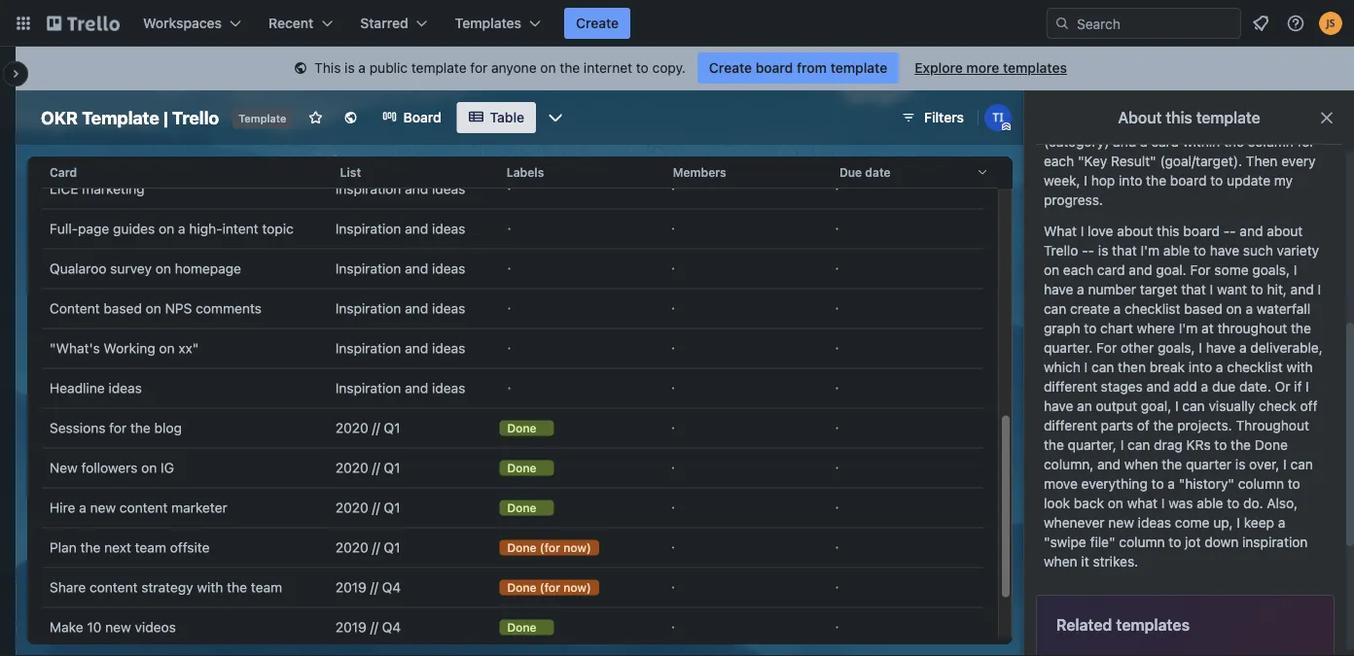 Task type: vqa. For each thing, say whether or not it's contained in the screenshot.


Task type: describe. For each thing, give the bounding box(es) containing it.
look
[[1044, 496, 1070, 512]]

where
[[1137, 321, 1175, 337]]

column up strikes.
[[1119, 535, 1165, 551]]

to left share
[[1275, 56, 1287, 72]]

templates button
[[443, 8, 553, 39]]

(category)
[[1044, 134, 1110, 150]]

up,
[[1214, 515, 1233, 531]]

the down result"
[[1146, 173, 1167, 189]]

row containing content based on nps comments
[[42, 289, 984, 329]]

star or unstar board image
[[308, 110, 323, 126]]

full-page guides on a high-intent topic
[[50, 221, 294, 237]]

create button
[[564, 8, 631, 39]]

color: lime, title: "done" element for new followers on ig
[[499, 461, 554, 476]]

inspiration and ideas for xx"
[[335, 341, 465, 357]]

0 notifications image
[[1249, 12, 1273, 35]]

working
[[104, 341, 155, 357]]

row containing headline ideas
[[42, 369, 984, 409]]

were
[[1044, 36, 1074, 53]]

results
[[1044, 17, 1090, 33]]

q4 for make 10 new videos
[[382, 620, 401, 636]]

ideas inside "link"
[[108, 380, 142, 396]]

workspaces button
[[131, 8, 253, 39]]

on right guides
[[159, 221, 174, 237]]

john smith (johnsmith38824343) image
[[1319, 12, 1343, 35]]

to down the setting
[[1206, 36, 1219, 53]]

due date
[[840, 165, 891, 179]]

template inside text field
[[82, 107, 159, 128]]

make 10 new videos link
[[50, 609, 320, 647]]

make 10 new videos
[[50, 620, 176, 636]]

have down throughout
[[1206, 340, 1236, 356]]

a up result"
[[1140, 134, 1148, 150]]

done (for now) button for 2019 // q4
[[492, 569, 656, 608]]

high-
[[189, 221, 222, 237]]

color: orange, title: "done (for now)" element for 2019 // q4
[[499, 580, 599, 596]]

q1 for sessions for the blog
[[384, 420, 400, 436]]

to right the krs
[[1215, 437, 1227, 453]]

2020 for plan the next team offsite
[[335, 540, 368, 556]]

done (for now) button for 2020 // q1
[[492, 529, 656, 568]]

copy.
[[652, 60, 686, 76]]

to up what
[[1152, 476, 1164, 492]]

1 inspiration from the top
[[335, 181, 401, 197]]

|
[[163, 107, 168, 128]]

goal.
[[1156, 262, 1187, 278]]

0 vertical spatial templates
[[1003, 60, 1067, 76]]

column down over,
[[1238, 476, 1284, 492]]

(for for 2019 // q4
[[540, 581, 560, 595]]

2020 for new followers on ig
[[335, 460, 368, 476]]

waterfall
[[1257, 301, 1311, 317]]

for up every
[[1298, 134, 1315, 150]]

a left due on the right of page
[[1201, 379, 1209, 395]]

to left "such"
[[1194, 243, 1206, 259]]

0 vertical spatial our
[[1258, 36, 1279, 53]]

krs
[[1186, 437, 1211, 453]]

to down (goal/target).
[[1211, 173, 1223, 189]]

2020 // q1 for new followers on ig
[[335, 460, 400, 476]]

target
[[1140, 282, 1178, 298]]

can up stages
[[1092, 359, 1114, 376]]

hire a new content marketer link
[[50, 489, 320, 528]]

whenever
[[1044, 515, 1105, 531]]

0 horizontal spatial when
[[1044, 554, 1078, 570]]

1 horizontal spatial our
[[1186, 56, 1206, 72]]

row containing "what's working on xx"
[[42, 329, 984, 369]]

table link
[[457, 102, 536, 133]]

inspiration for nps
[[335, 301, 401, 317]]

row containing new followers on ig
[[42, 449, 984, 488]]

1 horizontal spatial template
[[831, 60, 888, 76]]

1 vertical spatial each
[[1044, 153, 1074, 169]]

do.
[[1243, 496, 1263, 512]]

column down solution
[[1098, 114, 1144, 130]]

board down "individual" on the right top
[[1044, 95, 1080, 111]]

when
[[1044, 0, 1080, 14]]

0 horizontal spatial this
[[314, 60, 341, 76]]

a left the public
[[358, 60, 366, 76]]

okr template | trello
[[41, 107, 219, 128]]

to left jot
[[1169, 535, 1181, 551]]

done button for make 10 new videos
[[492, 609, 656, 647]]

related
[[1057, 616, 1112, 635]]

0 horizontal spatial for
[[1097, 340, 1117, 356]]

2019 for make 10 new videos
[[335, 620, 367, 636]]

board left from
[[756, 60, 793, 76]]

is left the public
[[345, 60, 355, 76]]

1 vertical spatial i'm
[[1179, 321, 1198, 337]]

planning.
[[1227, 95, 1284, 111]]

share content strategy with the team link
[[50, 569, 320, 608]]

have up some
[[1210, 243, 1240, 259]]

next
[[104, 540, 131, 556]]

a up (category)
[[1087, 114, 1095, 130]]

10
[[87, 620, 102, 636]]

back to home image
[[47, 8, 120, 39]]

inspiration for xx"
[[335, 341, 401, 357]]

setting
[[1196, 17, 1240, 33]]

lice marketing
[[50, 181, 145, 197]]

now) for 2019 // q4
[[563, 581, 591, 595]]

progress.
[[1044, 192, 1103, 208]]

inspiration for homepage
[[335, 261, 401, 277]]

column,
[[1044, 457, 1094, 473]]

explore more templates link
[[903, 53, 1079, 84]]

solution
[[1120, 95, 1170, 111]]

0 vertical spatial when
[[1125, 457, 1158, 473]]

teammates.
[[1157, 75, 1231, 91]]

a down throughout
[[1239, 340, 1247, 356]]

card inside when we started using objectives and key results (okrs) for goal-setting at buffer, we were eager to have a way to track our individual progress on our goals and to share our progress with teammates. this trello board is my solution for okr planning. i create a column for each "objective" (category) and a card within the column for each "key result" (goal/target). then every week, i hop into the board to update my progress.
[[1151, 134, 1179, 150]]

survey
[[110, 261, 152, 277]]

1 vertical spatial that
[[1181, 282, 1206, 298]]

q1 for plan the next team offsite
[[384, 540, 400, 556]]

on right survey
[[155, 261, 171, 277]]

row containing plan the next team offsite
[[42, 528, 984, 568]]

stages
[[1101, 379, 1143, 395]]

content inside share content strategy with the team link
[[90, 580, 138, 596]]

0 vertical spatial i'm
[[1141, 243, 1160, 259]]

new for 2020 // q1
[[90, 500, 116, 516]]

if
[[1294, 379, 1302, 395]]

trello inside text field
[[172, 107, 219, 128]]

"what's
[[50, 341, 100, 357]]

6 inspiration and ideas from the top
[[335, 380, 465, 396]]

full-
[[50, 221, 78, 237]]

0 horizontal spatial able
[[1164, 243, 1190, 259]]

comments
[[196, 301, 262, 317]]

0 vertical spatial this
[[1166, 108, 1193, 127]]

for inside row
[[109, 420, 127, 436]]

now) for 2020 // q1
[[563, 541, 591, 555]]

inspiration for on
[[335, 221, 401, 237]]

more
[[967, 60, 1000, 76]]

public
[[370, 60, 408, 76]]

this member is an admin of this board. image
[[1002, 123, 1011, 131]]

on left nps
[[146, 301, 161, 317]]

0 horizontal spatial our
[[1044, 75, 1065, 91]]

// for hire a new content marketer
[[372, 500, 380, 516]]

other
[[1121, 340, 1154, 356]]

for left 'anyone'
[[470, 60, 488, 76]]

(for for 2020 // q1
[[540, 541, 560, 555]]

row containing share content strategy with the team
[[42, 568, 984, 608]]

1 vertical spatial we
[[1305, 17, 1322, 33]]

0 vertical spatial goals,
[[1253, 262, 1290, 278]]

quarter,
[[1068, 437, 1117, 453]]

done button for sessions for the blog
[[492, 409, 656, 448]]

have up the graph
[[1044, 282, 1074, 298]]

trello inside when we started using objectives and key results (okrs) for goal-setting at buffer, we were eager to have a way to track our individual progress on our goals and to share our progress with teammates. this trello board is my solution for okr planning. i create a column for each "objective" (category) and a card within the column for each "key result" (goal/target). then every week, i hop into the board to update my progress.
[[1265, 75, 1299, 91]]

Search field
[[1070, 9, 1240, 38]]

to left do.
[[1227, 496, 1240, 512]]

recent
[[269, 15, 314, 31]]

to left chart
[[1084, 321, 1097, 337]]

lice marketing link
[[50, 170, 320, 209]]

the up over,
[[1231, 437, 1251, 453]]

done button for new followers on ig
[[492, 449, 656, 488]]

a left the way
[[1167, 36, 1174, 53]]

column up then
[[1248, 134, 1294, 150]]

sessions for the blog link
[[50, 409, 320, 448]]

content based on nps comments
[[50, 301, 262, 317]]

recent button
[[257, 8, 345, 39]]

templates
[[455, 15, 522, 31]]

is inside when we started using objectives and key results (okrs) for goal-setting at buffer, we were eager to have a way to track our individual progress on our goals and to share our progress with teammates. this trello board is my solution for okr planning. i create a column for each "objective" (category) and a card within the column for each "key result" (goal/target). then every week, i hop into the board to update my progress.
[[1084, 95, 1094, 111]]

come
[[1175, 515, 1210, 531]]

anyone
[[491, 60, 537, 76]]

workspaces
[[143, 15, 222, 31]]

2020 // q1 for plan the next team offsite
[[335, 540, 400, 556]]

row containing make 10 new videos
[[42, 608, 984, 648]]

based inside content based on nps comments link
[[104, 301, 142, 317]]

full-page guides on a high-intent topic link
[[50, 210, 320, 249]]

move
[[1044, 476, 1078, 492]]

qualaroo survey on homepage link
[[50, 250, 320, 288]]

2020 // q1 for hire a new content marketer
[[335, 500, 400, 516]]

1 horizontal spatial template
[[239, 112, 287, 125]]

primary element
[[0, 0, 1354, 47]]

row containing hire a new content marketer
[[42, 488, 984, 528]]

over,
[[1249, 457, 1280, 473]]

number
[[1088, 282, 1136, 298]]

new
[[50, 460, 78, 476]]

0 horizontal spatial checklist
[[1125, 301, 1181, 317]]

trello inside "what i love about this board -- and about trello -- is that i'm able to have such variety on each card and goal. for some goals, i have a number target that i want to hit, and i can create a checklist based on a waterfall graph to chart where i'm at throughout the quarter. for other goals, i have a deliverable, which i can then break into a checklist with different stages and add a due date. or if i have an output goal, i can visually check off different parts of the projects. throughout the quarter, i can drag krs to the done column, and when the quarter is over, i can move everything to a "history" column to look back on what i was able to do. also, whenever new ideas come up, i keep a "swipe file" column to jot down inspiration when it strikes."
[[1044, 243, 1078, 259]]

on right 'anyone'
[[540, 60, 556, 76]]

the down drag
[[1162, 457, 1182, 473]]

ideas for lice marketing
[[432, 181, 465, 197]]

1 horizontal spatial my
[[1274, 173, 1293, 189]]

labels button
[[499, 149, 665, 196]]

check
[[1259, 398, 1297, 414]]

create for create
[[576, 15, 619, 31]]

at inside "what i love about this board -- and about trello -- is that i'm able to have such variety on each card and goal. for some goals, i have a number target that i want to hit, and i can create a checklist based on a waterfall graph to chart where i'm at throughout the quarter. for other goals, i have a deliverable, which i can then break into a checklist with different stages and add a due date. or if i have an output goal, i can visually check off different parts of the projects. throughout the quarter, i can drag krs to the done column, and when the quarter is over, i can move everything to a "history" column to look back on what i was able to do. also, whenever new ideas come up, i keep a "swipe file" column to jot down inspiration when it strikes."
[[1202, 321, 1214, 337]]

each inside "what i love about this board -- and about trello -- is that i'm able to have such variety on each card and goal. for some goals, i have a number target that i want to hit, and i can create a checklist based on a waterfall graph to chart where i'm at throughout the quarter. for other goals, i have a deliverable, which i can then break into a checklist with different stages and add a due date. or if i have an output goal, i can visually check off different parts of the projects. throughout the quarter, i can drag krs to the done column, and when the quarter is over, i can move everything to a "history" column to look back on what i was able to do. also, whenever new ideas come up, i keep a "swipe file" column to jot down inspiration when it strikes."
[[1063, 262, 1094, 278]]

"what's working on xx" link
[[50, 329, 320, 368]]

this is a public template for anyone on the internet to copy.
[[314, 60, 686, 76]]

when we started using objectives and key results (okrs) for goal-setting at buffer, we were eager to have a way to track our individual progress on our goals and to share our progress with teammates. this trello board is my solution for okr planning. i create a column for each "objective" (category) and a card within the column for each "key result" (goal/target). then every week, i hop into the board to update my progress.
[[1044, 0, 1326, 208]]

table
[[490, 109, 525, 126]]

"objective"
[[1203, 114, 1276, 130]]

0 vertical spatial my
[[1098, 95, 1117, 111]]

a left number
[[1077, 282, 1085, 298]]

throughout
[[1236, 418, 1309, 434]]

// for make 10 new videos
[[370, 620, 378, 636]]

0 horizontal spatial that
[[1112, 243, 1137, 259]]

on down what
[[1044, 262, 1060, 278]]

followers
[[81, 460, 138, 476]]

table containing lice marketing
[[27, 149, 1013, 648]]

at inside when we started using objectives and key results (okrs) for goal-setting at buffer, we were eager to have a way to track our individual progress on our goals and to share our progress with teammates. this trello board is my solution for okr planning. i create a column for each "objective" (category) and a card within the column for each "key result" (goal/target). then every week, i hop into the board to update my progress.
[[1243, 17, 1255, 33]]

down
[[1205, 535, 1239, 551]]

on inside when we started using objectives and key results (okrs) for goal-setting at buffer, we were eager to have a way to track our individual progress on our goals and to share our progress with teammates. this trello board is my solution for okr planning. i create a column for each "objective" (category) and a card within the column for each "key result" (goal/target). then every week, i hop into the board to update my progress.
[[1166, 56, 1182, 72]]

which
[[1044, 359, 1081, 376]]

0 horizontal spatial we
[[1084, 0, 1102, 14]]

a up chart
[[1114, 301, 1121, 317]]

result"
[[1111, 153, 1156, 169]]

intent
[[222, 221, 258, 237]]

individual
[[1044, 56, 1104, 72]]

for down teammates.
[[1174, 95, 1191, 111]]

to up also,
[[1288, 476, 1301, 492]]

done button for hire a new content marketer
[[492, 489, 656, 528]]

ideas inside "what i love about this board -- and about trello -- is that i'm able to have such variety on each card and goal. for some goals, i have a number target that i want to hit, and i can create a checklist based on a waterfall graph to chart where i'm at throughout the quarter. for other goals, i have a deliverable, which i can then break into a checklist with different stages and add a due date. or if i have an output goal, i can visually check off different parts of the projects. throughout the quarter, i can drag krs to the done column, and when the quarter is over, i can move everything to a "history" column to look back on what i was able to do. also, whenever new ideas come up, i keep a "swipe file" column to jot down inspiration when it strikes."
[[1138, 515, 1171, 531]]

topic
[[262, 221, 294, 237]]

a up due on the right of page
[[1216, 359, 1223, 376]]

inspiration and ideas for on
[[335, 221, 465, 237]]

hop
[[1091, 173, 1115, 189]]

0 vertical spatial each
[[1169, 114, 1199, 130]]

inspiration and ideas for nps
[[335, 301, 465, 317]]

videos
[[135, 620, 176, 636]]

have inside when we started using objectives and key results (okrs) for goal-setting at buffer, we were eager to have a way to track our individual progress on our goals and to share our progress with teammates. this trello board is my solution for okr planning. i create a column for each "objective" (category) and a card within the column for each "key result" (goal/target). then every week, i hop into the board to update my progress.
[[1134, 36, 1163, 53]]



Task type: locate. For each thing, give the bounding box(es) containing it.
break
[[1150, 359, 1185, 376]]

1 horizontal spatial at
[[1243, 17, 1255, 33]]

able up goal.
[[1164, 243, 1190, 259]]

create right copy.
[[709, 60, 752, 76]]

this
[[1166, 108, 1193, 127], [1157, 223, 1180, 239]]

headline
[[50, 380, 105, 396]]

1 horizontal spatial into
[[1189, 359, 1212, 376]]

3 color: lime, title: "done" element from the top
[[499, 501, 554, 516]]

this inside "what i love about this board -- and about trello -- is that i'm able to have such variety on each card and goal. for some goals, i have a number target that i want to hit, and i can create a checklist based on a waterfall graph to chart where i'm at throughout the quarter. for other goals, i have a deliverable, which i can then break into a checklist with different stages and add a due date. or if i have an output goal, i can visually check off different parts of the projects. throughout the quarter, i can drag krs to the done column, and when the quarter is over, i can move everything to a "history" column to look back on what i was able to do. also, whenever new ideas come up, i keep a "swipe file" column to jot down inspiration when it strikes."
[[1157, 223, 1180, 239]]

1 inspiration and ideas from the top
[[335, 181, 465, 197]]

what i love about this board -- and about trello -- is that i'm able to have such variety on each card and goal. for some goals, i have a number target that i want to hit, and i can create a checklist based on a waterfall graph to chart where i'm at throughout the quarter. for other goals, i have a deliverable, which i can then break into a checklist with different stages and add a due date. or if i have an output goal, i can visually check off different parts of the projects. throughout the quarter, i can drag krs to the done column, and when the quarter is over, i can move everything to a "history" column to look back on what i was able to do. also, whenever new ideas come up, i keep a "swipe file" column to jot down inspiration when it strikes.
[[1044, 223, 1323, 570]]

starred
[[360, 15, 408, 31]]

then
[[1246, 153, 1278, 169]]

board up some
[[1183, 223, 1220, 239]]

row containing lice marketing
[[42, 169, 984, 209]]

explore
[[915, 60, 963, 76]]

trello inspiration (inspiringtaco) image
[[985, 104, 1012, 131]]

row containing sessions for the blog
[[42, 409, 984, 449]]

2 about from the left
[[1267, 223, 1303, 239]]

3 done button from the top
[[492, 489, 656, 528]]

done (for now) for q4
[[507, 581, 591, 595]]

offsite
[[170, 540, 210, 556]]

1 vertical spatial checklist
[[1227, 359, 1283, 376]]

1 horizontal spatial able
[[1197, 496, 1223, 512]]

1 horizontal spatial team
[[251, 580, 282, 596]]

1 color: orange, title: "done (for now)" element from the top
[[499, 540, 599, 556]]

2 vertical spatial trello
[[1044, 243, 1078, 259]]

into up add
[[1189, 359, 1212, 376]]

4 inspiration and ideas from the top
[[335, 301, 465, 317]]

1 vertical spatial create
[[709, 60, 752, 76]]

3 inspiration from the top
[[335, 261, 401, 277]]

0 vertical spatial now)
[[563, 541, 591, 555]]

new for 2019 // q4
[[105, 620, 131, 636]]

3 q1 from the top
[[384, 500, 400, 516]]

off
[[1300, 398, 1318, 414]]

1 vertical spatial 2019
[[335, 620, 367, 636]]

2 inspiration from the top
[[335, 221, 401, 237]]

with inside when we started using objectives and key results (okrs) for goal-setting at buffer, we were eager to have a way to track our individual progress on our goals and to share our progress with teammates. this trello board is my solution for okr planning. i create a column for each "objective" (category) and a card within the column for each "key result" (goal/target). then every week, i hop into the board to update my progress.
[[1127, 75, 1154, 91]]

template up within
[[1196, 108, 1260, 127]]

table
[[27, 149, 1013, 648]]

2 color: orange, title: "done (for now)" element from the top
[[499, 580, 599, 596]]

0 horizontal spatial card
[[1097, 262, 1125, 278]]

new followers on ig
[[50, 460, 174, 476]]

each up number
[[1063, 262, 1094, 278]]

on down everything
[[1108, 496, 1124, 512]]

1 vertical spatial trello
[[172, 107, 219, 128]]

2020 // q1
[[335, 420, 400, 436], [335, 460, 400, 476], [335, 500, 400, 516], [335, 540, 400, 556]]

can right over,
[[1291, 457, 1313, 473]]

objectives
[[1192, 0, 1258, 14]]

list
[[340, 165, 361, 179]]

2 color: lime, title: "done" element from the top
[[499, 461, 554, 476]]

strategy
[[141, 580, 193, 596]]

have left an
[[1044, 398, 1074, 414]]

hit,
[[1267, 282, 1287, 298]]

file"
[[1090, 535, 1115, 551]]

1 horizontal spatial for
[[1190, 262, 1211, 278]]

add
[[1174, 379, 1197, 395]]

1 vertical spatial our
[[1186, 56, 1206, 72]]

5 row from the top
[[42, 289, 984, 329]]

can up the graph
[[1044, 301, 1067, 317]]

share
[[50, 580, 86, 596]]

trello right |
[[172, 107, 219, 128]]

2 row from the top
[[42, 169, 984, 209]]

into down result"
[[1119, 173, 1143, 189]]

1 vertical spatial done (for now) button
[[492, 569, 656, 608]]

0 horizontal spatial my
[[1098, 95, 1117, 111]]

2 (for from the top
[[540, 581, 560, 595]]

0 horizontal spatial i'm
[[1141, 243, 1160, 259]]

0 horizontal spatial about
[[1117, 223, 1153, 239]]

1 done (for now) from the top
[[507, 541, 591, 555]]

okr
[[1195, 95, 1223, 111], [41, 107, 78, 128]]

0 vertical spatial team
[[135, 540, 166, 556]]

qualaroo
[[50, 261, 106, 277]]

template
[[411, 60, 467, 76], [831, 60, 888, 76], [1196, 108, 1260, 127]]

9 row from the top
[[42, 449, 984, 488]]

"swipe
[[1044, 535, 1087, 551]]

0 vertical spatial color: orange, title: "done (for now)" element
[[499, 540, 599, 556]]

customize views image
[[546, 108, 565, 127]]

deliverable,
[[1251, 340, 1323, 356]]

when down "swipe
[[1044, 554, 1078, 570]]

0 horizontal spatial create
[[576, 15, 619, 31]]

due date button
[[832, 149, 998, 196]]

0 horizontal spatial with
[[197, 580, 223, 596]]

1 horizontal spatial based
[[1184, 301, 1223, 317]]

that
[[1112, 243, 1137, 259], [1181, 282, 1206, 298]]

plan the next team offsite link
[[50, 529, 320, 568]]

the
[[560, 60, 580, 76], [1224, 134, 1244, 150], [1146, 173, 1167, 189], [1291, 321, 1311, 337], [1153, 418, 1174, 434], [130, 420, 151, 436], [1044, 437, 1064, 453], [1231, 437, 1251, 453], [1162, 457, 1182, 473], [80, 540, 101, 556], [227, 580, 247, 596]]

0 horizontal spatial templates
[[1003, 60, 1067, 76]]

homepage
[[175, 261, 241, 277]]

"key
[[1078, 153, 1107, 169]]

2019 // q4 for make 10 new videos
[[335, 620, 401, 636]]

0 vertical spatial trello
[[1265, 75, 1299, 91]]

0 vertical spatial different
[[1044, 379, 1097, 395]]

search image
[[1055, 16, 1070, 31]]

4 done button from the top
[[492, 609, 656, 647]]

1 vertical spatial when
[[1044, 554, 1078, 570]]

10 row from the top
[[42, 488, 984, 528]]

0 vertical spatial (for
[[540, 541, 560, 555]]

ideas for content based on nps comments
[[432, 301, 465, 317]]

to left copy.
[[636, 60, 649, 76]]

due
[[840, 165, 862, 179]]

such
[[1243, 243, 1273, 259]]

1 q1 from the top
[[384, 420, 400, 436]]

5 inspiration and ideas from the top
[[335, 341, 465, 357]]

create inside button
[[576, 15, 619, 31]]

okr down teammates.
[[1195, 95, 1223, 111]]

ideas for "what's working on xx"
[[432, 341, 465, 357]]

2 q1 from the top
[[384, 460, 400, 476]]

color: lime, title: "done" element for make 10 new videos
[[499, 620, 554, 636]]

0 horizontal spatial okr
[[41, 107, 78, 128]]

filters button
[[895, 102, 970, 133]]

into inside when we started using objectives and key results (okrs) for goal-setting at buffer, we were eager to have a way to track our individual progress on our goals and to share our progress with teammates. this trello board is my solution for okr planning. i create a column for each "objective" (category) and a card within the column for each "key result" (goal/target). then every week, i hop into the board to update my progress.
[[1119, 173, 1143, 189]]

4 2020 from the top
[[335, 540, 368, 556]]

this up 'planning.' on the right top of the page
[[1235, 75, 1261, 91]]

1 horizontal spatial with
[[1127, 75, 1154, 91]]

new inside "what i love about this board -- and about trello -- is that i'm able to have such variety on each card and goal. for some goals, i have a number target that i want to hit, and i can create a checklist based on a waterfall graph to chart where i'm at throughout the quarter. for other goals, i have a deliverable, which i can then break into a checklist with different stages and add a due date. or if i have an output goal, i can visually check off different parts of the projects. throughout the quarter, i can drag krs to the done column, and when the quarter is over, i can move everything to a "history" column to look back on what i was able to do. also, whenever new ideas come up, i keep a "swipe file" column to jot down inspiration when it strikes."
[[1108, 515, 1134, 531]]

create for create board from template
[[709, 60, 752, 76]]

can down of
[[1128, 437, 1150, 453]]

create up internet
[[576, 15, 619, 31]]

content inside hire a new content marketer link
[[120, 500, 168, 516]]

we down key in the right top of the page
[[1305, 17, 1322, 33]]

3 inspiration and ideas from the top
[[335, 261, 465, 277]]

a down also,
[[1278, 515, 1286, 531]]

different
[[1044, 379, 1097, 395], [1044, 418, 1097, 434]]

for down chart
[[1097, 340, 1117, 356]]

the left blog
[[130, 420, 151, 436]]

2 2020 from the top
[[335, 460, 368, 476]]

i'm right where
[[1179, 321, 1198, 337]]

sm image
[[291, 59, 310, 79]]

done inside "what i love about this board -- and about trello -- is that i'm able to have such variety on each card and goal. for some goals, i have a number target that i want to hit, and i can create a checklist based on a waterfall graph to chart where i'm at throughout the quarter. for other goals, i have a deliverable, which i can then break into a checklist with different stages and add a due date. or if i have an output goal, i can visually check off different parts of the projects. throughout the quarter, i can drag krs to the done column, and when the quarter is over, i can move everything to a "history" column to look back on what i was able to do. also, whenever new ideas come up, i keep a "swipe file" column to jot down inspiration when it strikes."
[[1255, 437, 1288, 453]]

related templates
[[1057, 616, 1190, 635]]

when
[[1125, 457, 1158, 473], [1044, 554, 1078, 570]]

1 color: lime, title: "done" element from the top
[[499, 421, 554, 436]]

different down which
[[1044, 379, 1097, 395]]

1 vertical spatial create
[[1070, 301, 1110, 317]]

inspiration
[[1242, 535, 1308, 551]]

also,
[[1267, 496, 1298, 512]]

2 based from the left
[[1184, 301, 1223, 317]]

0 horizontal spatial at
[[1202, 321, 1214, 337]]

checklist up where
[[1125, 301, 1181, 317]]

// for share content strategy with the team
[[370, 580, 378, 596]]

Board name text field
[[31, 102, 229, 133]]

8 row from the top
[[42, 409, 984, 449]]

2 horizontal spatial with
[[1287, 359, 1313, 376]]

team right next
[[135, 540, 166, 556]]

some
[[1215, 262, 1249, 278]]

headline ideas link
[[50, 369, 320, 408]]

progress down "individual" on the right top
[[1068, 75, 1124, 91]]

on left ig
[[141, 460, 157, 476]]

1 now) from the top
[[563, 541, 591, 555]]

then
[[1118, 359, 1146, 376]]

into inside "what i love about this board -- and about trello -- is that i'm able to have such variety on each card and goal. for some goals, i have a number target that i want to hit, and i can create a checklist based on a waterfall graph to chart where i'm at throughout the quarter. for other goals, i have a deliverable, which i can then break into a checklist with different stages and add a due date. or if i have an output goal, i can visually check off different parts of the projects. throughout the quarter, i can drag krs to the done column, and when the quarter is over, i can move everything to a "history" column to look back on what i was able to do. also, whenever new ideas come up, i keep a "swipe file" column to jot down inspiration when it strikes."
[[1189, 359, 1212, 376]]

on down want
[[1226, 301, 1242, 317]]

1 vertical spatial color: orange, title: "done (for now)" element
[[499, 580, 599, 596]]

1 vertical spatial different
[[1044, 418, 1097, 434]]

0 horizontal spatial team
[[135, 540, 166, 556]]

template left |
[[82, 107, 159, 128]]

11 row from the top
[[42, 528, 984, 568]]

6 inspiration from the top
[[335, 380, 401, 396]]

1 vertical spatial able
[[1197, 496, 1223, 512]]

a right hire
[[79, 500, 86, 516]]

4 row from the top
[[42, 249, 984, 289]]

1 done button from the top
[[492, 409, 656, 448]]

(for
[[540, 541, 560, 555], [540, 581, 560, 595]]

based inside "what i love about this board -- and about trello -- is that i'm able to have such variety on each card and goal. for some goals, i have a number target that i want to hit, and i can create a checklist based on a waterfall graph to chart where i'm at throughout the quarter. for other goals, i have a deliverable, which i can then break into a checklist with different stages and add a due date. or if i have an output goal, i can visually check off different parts of the projects. throughout the quarter, i can drag krs to the done column, and when the quarter is over, i can move everything to a "history" column to look back on what i was able to do. also, whenever new ideas come up, i keep a "swipe file" column to jot down inspiration when it strikes."
[[1184, 301, 1223, 317]]

1 vertical spatial my
[[1274, 173, 1293, 189]]

0 vertical spatial that
[[1112, 243, 1137, 259]]

1 q4 from the top
[[382, 580, 401, 596]]

1 2020 from the top
[[335, 420, 368, 436]]

0 horizontal spatial template
[[411, 60, 467, 76]]

1 horizontal spatial okr
[[1195, 95, 1223, 111]]

for down using
[[1142, 17, 1160, 33]]

2 horizontal spatial trello
[[1265, 75, 1299, 91]]

q1 for new followers on ig
[[384, 460, 400, 476]]

1 vertical spatial 2019 // q4
[[335, 620, 401, 636]]

the left next
[[80, 540, 101, 556]]

1 horizontal spatial templates
[[1116, 616, 1190, 635]]

1 row from the top
[[42, 149, 998, 196]]

2 done (for now) button from the top
[[492, 569, 656, 608]]

3 2020 // q1 from the top
[[335, 500, 400, 516]]

based up '"what's working on xx"'
[[104, 301, 142, 317]]

//
[[372, 420, 380, 436], [372, 460, 380, 476], [372, 500, 380, 516], [372, 540, 380, 556], [370, 580, 378, 596], [370, 620, 378, 636]]

share content strategy with the team
[[50, 580, 282, 596]]

7 row from the top
[[42, 369, 984, 409]]

new
[[90, 500, 116, 516], [1108, 515, 1134, 531], [105, 620, 131, 636]]

2 inspiration and ideas from the top
[[335, 221, 465, 237]]

ideas for full-page guides on a high-intent topic
[[432, 221, 465, 237]]

our down 0 notifications 'icon'
[[1258, 36, 1279, 53]]

my down every
[[1274, 173, 1293, 189]]

1 vertical spatial goals,
[[1158, 340, 1195, 356]]

row
[[42, 149, 998, 196], [42, 169, 984, 209], [42, 209, 984, 249], [42, 249, 984, 289], [42, 289, 984, 329], [42, 329, 984, 369], [42, 369, 984, 409], [42, 409, 984, 449], [42, 449, 984, 488], [42, 488, 984, 528], [42, 528, 984, 568], [42, 568, 984, 608], [42, 608, 984, 648]]

create inside when we started using objectives and key results (okrs) for goal-setting at buffer, we were eager to have a way to track our individual progress on our goals and to share our progress with teammates. this trello board is my solution for okr planning. i create a column for each "objective" (category) and a card within the column for each "key result" (goal/target). then every week, i hop into the board to update my progress.
[[1044, 114, 1084, 130]]

2 2020 // q1 from the top
[[335, 460, 400, 476]]

done (for now) for q1
[[507, 541, 591, 555]]

// for plan the next team offsite
[[372, 540, 380, 556]]

card inside "what i love about this board -- and about trello -- is that i'm able to have such variety on each card and goal. for some goals, i have a number target that i want to hit, and i can create a checklist based on a waterfall graph to chart where i'm at throughout the quarter. for other goals, i have a deliverable, which i can then break into a checklist with different stages and add a due date. or if i have an output goal, i can visually check off different parts of the projects. throughout the quarter, i can drag krs to the done column, and when the quarter is over, i can move everything to a "history" column to look back on what i was able to do. also, whenever new ideas come up, i keep a "swipe file" column to jot down inspiration when it strikes."
[[1097, 262, 1125, 278]]

goals, up hit,
[[1253, 262, 1290, 278]]

to left hit,
[[1251, 282, 1264, 298]]

our up teammates.
[[1186, 56, 1206, 72]]

0 vertical spatial content
[[120, 500, 168, 516]]

we up the (okrs)
[[1084, 0, 1102, 14]]

the down the "objective"
[[1224, 134, 1244, 150]]

3 2020 from the top
[[335, 500, 368, 516]]

about up variety in the right of the page
[[1267, 223, 1303, 239]]

1 vertical spatial card
[[1097, 262, 1125, 278]]

card up number
[[1097, 262, 1125, 278]]

0 horizontal spatial into
[[1119, 173, 1143, 189]]

color: orange, title: "done (for now)" element
[[499, 540, 599, 556], [499, 580, 599, 596]]

1 about from the left
[[1117, 223, 1153, 239]]

okr inside text field
[[41, 107, 78, 128]]

this inside when we started using objectives and key results (okrs) for goal-setting at buffer, we were eager to have a way to track our individual progress on our goals and to share our progress with teammates. this trello board is my solution for okr planning. i create a column for each "objective" (category) and a card within the column for each "key result" (goal/target). then every week, i hop into the board to update my progress.
[[1235, 75, 1261, 91]]

row containing full-page guides on a high-intent topic
[[42, 209, 984, 249]]

ideas for headline ideas
[[432, 380, 465, 396]]

1 vertical spatial this
[[1157, 223, 1180, 239]]

1 vertical spatial done (for now)
[[507, 581, 591, 595]]

templates down the were
[[1003, 60, 1067, 76]]

0 horizontal spatial template
[[82, 107, 159, 128]]

2 2019 from the top
[[335, 620, 367, 636]]

of
[[1137, 418, 1150, 434]]

2 2019 // q4 from the top
[[335, 620, 401, 636]]

0 horizontal spatial trello
[[172, 107, 219, 128]]

1 (for from the top
[[540, 541, 560, 555]]

a up throughout
[[1246, 301, 1253, 317]]

trello down share
[[1265, 75, 1299, 91]]

a up the was
[[1168, 476, 1175, 492]]

done button
[[492, 409, 656, 448], [492, 449, 656, 488], [492, 489, 656, 528], [492, 609, 656, 647]]

0 vertical spatial create
[[576, 15, 619, 31]]

4 2020 // q1 from the top
[[335, 540, 400, 556]]

0 vertical spatial create
[[1044, 114, 1084, 130]]

3 row from the top
[[42, 209, 984, 249]]

1 horizontal spatial that
[[1181, 282, 1206, 298]]

1 horizontal spatial when
[[1125, 457, 1158, 473]]

for right goal.
[[1190, 262, 1211, 278]]

1 based from the left
[[104, 301, 142, 317]]

the down plan the next team offsite link
[[227, 580, 247, 596]]

date.
[[1240, 379, 1271, 395]]

color: lime, title: "done" element
[[499, 421, 554, 436], [499, 461, 554, 476], [499, 501, 554, 516], [499, 620, 554, 636]]

done
[[507, 422, 537, 435], [1255, 437, 1288, 453], [507, 462, 537, 475], [507, 502, 537, 515], [507, 541, 537, 555], [507, 581, 537, 595], [507, 621, 537, 635]]

1 vertical spatial q4
[[382, 620, 401, 636]]

on down the way
[[1166, 56, 1182, 72]]

0 horizontal spatial based
[[104, 301, 142, 317]]

or
[[1275, 379, 1290, 395]]

4 q1 from the top
[[384, 540, 400, 556]]

1 horizontal spatial i'm
[[1179, 321, 1198, 337]]

date
[[865, 165, 891, 179]]

inspiration and ideas for homepage
[[335, 261, 465, 277]]

0 vertical spatial 2019 // q4
[[335, 580, 401, 596]]

column
[[1098, 114, 1144, 130], [1248, 134, 1294, 150], [1238, 476, 1284, 492], [1119, 535, 1165, 551]]

is left over,
[[1236, 457, 1246, 473]]

2020 for hire a new content marketer
[[335, 500, 368, 516]]

1 2020 // q1 from the top
[[335, 420, 400, 436]]

0 vertical spatial we
[[1084, 0, 1102, 14]]

i'm up goal.
[[1141, 243, 1160, 259]]

1 vertical spatial content
[[90, 580, 138, 596]]

0 vertical spatial progress
[[1107, 56, 1163, 72]]

is up (category)
[[1084, 95, 1094, 111]]

board inside "what i love about this board -- and about trello -- is that i'm able to have such variety on each card and goal. for some goals, i have a number target that i want to hit, and i can create a checklist based on a waterfall graph to chart where i'm at throughout the quarter. for other goals, i have a deliverable, which i can then break into a checklist with different stages and add a due date. or if i have an output goal, i can visually check off different parts of the projects. throughout the quarter, i can drag krs to the done column, and when the quarter is over, i can move everything to a "history" column to look back on what i was able to do. also, whenever new ideas come up, i keep a "swipe file" column to jot down inspiration when it strikes."
[[1183, 223, 1220, 239]]

the up column,
[[1044, 437, 1064, 453]]

color: lime, title: "done" element for sessions for the blog
[[499, 421, 554, 436]]

1 done (for now) button from the top
[[492, 529, 656, 568]]

trello
[[1265, 75, 1299, 91], [172, 107, 219, 128], [1044, 243, 1078, 259]]

each up within
[[1169, 114, 1199, 130]]

1 horizontal spatial this
[[1235, 75, 1261, 91]]

q1 for hire a new content marketer
[[384, 500, 400, 516]]

card
[[1151, 134, 1179, 150], [1097, 262, 1125, 278]]

2019 for share content strategy with the team
[[335, 580, 367, 596]]

1 vertical spatial at
[[1202, 321, 1214, 337]]

to down the (okrs)
[[1117, 36, 1130, 53]]

create inside "what i love about this board -- and about trello -- is that i'm able to have such variety on each card and goal. for some goals, i have a number target that i want to hit, and i can create a checklist based on a waterfall graph to chart where i'm at throughout the quarter. for other goals, i have a deliverable, which i can then break into a checklist with different stages and add a due date. or if i have an output goal, i can visually check off different parts of the projects. throughout the quarter, i can drag krs to the done column, and when the quarter is over, i can move everything to a "history" column to look back on what i was able to do. also, whenever new ideas come up, i keep a "swipe file" column to jot down inspiration when it strikes."
[[1070, 301, 1110, 317]]

about
[[1117, 223, 1153, 239], [1267, 223, 1303, 239]]

track
[[1223, 36, 1254, 53]]

create up (category)
[[1044, 114, 1084, 130]]

1 different from the top
[[1044, 379, 1097, 395]]

new down followers
[[90, 500, 116, 516]]

1 horizontal spatial about
[[1267, 223, 1303, 239]]

i'm
[[1141, 243, 1160, 259], [1179, 321, 1198, 337]]

1 vertical spatial templates
[[1116, 616, 1190, 635]]

okr inside when we started using objectives and key results (okrs) for goal-setting at buffer, we were eager to have a way to track our individual progress on our goals and to share our progress with teammates. this trello board is my solution for okr planning. i create a column for each "objective" (category) and a card within the column for each "key result" (goal/target). then every week, i hop into the board to update my progress.
[[1195, 95, 1223, 111]]

12 row from the top
[[42, 568, 984, 608]]

can down add
[[1182, 398, 1205, 414]]

okr up card
[[41, 107, 78, 128]]

about
[[1118, 108, 1162, 127]]

templates right related
[[1116, 616, 1190, 635]]

based down want
[[1184, 301, 1223, 317]]

template
[[82, 107, 159, 128], [239, 112, 287, 125]]

1 horizontal spatial goals,
[[1253, 262, 1290, 278]]

13 row from the top
[[42, 608, 984, 648]]

q4 for share content strategy with the team
[[382, 580, 401, 596]]

with
[[1127, 75, 1154, 91], [1287, 359, 1313, 376], [197, 580, 223, 596]]

2 different from the top
[[1044, 418, 1097, 434]]

based
[[104, 301, 142, 317], [1184, 301, 1223, 317]]

2020 for sessions for the blog
[[335, 420, 368, 436]]

the up deliverable,
[[1291, 321, 1311, 337]]

1 2019 from the top
[[335, 580, 367, 596]]

1 vertical spatial into
[[1189, 359, 1212, 376]]

within
[[1183, 134, 1220, 150]]

2 vertical spatial each
[[1063, 262, 1094, 278]]

with inside "what i love about this board -- and about trello -- is that i'm able to have such variety on each card and goal. for some goals, i have a number target that i want to hit, and i can create a checklist based on a waterfall graph to chart where i'm at throughout the quarter. for other goals, i have a deliverable, which i can then break into a checklist with different stages and add a due date. or if i have an output goal, i can visually check off different parts of the projects. throughout the quarter, i can drag krs to the done column, and when the quarter is over, i can move everything to a "history" column to look back on what i was able to do. also, whenever new ideas come up, i keep a "swipe file" column to jot down inspiration when it strikes."
[[1287, 359, 1313, 376]]

the left internet
[[560, 60, 580, 76]]

a left the high- on the left top
[[178, 221, 185, 237]]

this up within
[[1166, 108, 1193, 127]]

2 horizontal spatial template
[[1196, 108, 1260, 127]]

on
[[1166, 56, 1182, 72], [540, 60, 556, 76], [159, 221, 174, 237], [155, 261, 171, 277], [1044, 262, 1060, 278], [146, 301, 161, 317], [1226, 301, 1242, 317], [159, 341, 175, 357], [141, 460, 157, 476], [1108, 496, 1124, 512]]

internet
[[584, 60, 632, 76]]

public image
[[343, 110, 359, 126]]

inspiration and ideas
[[335, 181, 465, 197], [335, 221, 465, 237], [335, 261, 465, 277], [335, 301, 465, 317], [335, 341, 465, 357], [335, 380, 465, 396]]

row containing card
[[42, 149, 998, 196]]

0 vertical spatial 2019
[[335, 580, 367, 596]]

2 vertical spatial our
[[1044, 75, 1065, 91]]

keep
[[1244, 515, 1274, 531]]

4 color: lime, title: "done" element from the top
[[499, 620, 554, 636]]

create board from template link
[[698, 53, 899, 84]]

"what's working on xx"
[[50, 341, 199, 357]]

quarter
[[1186, 457, 1232, 473]]

0 vertical spatial with
[[1127, 75, 1154, 91]]

1 2019 // q4 from the top
[[335, 580, 401, 596]]

goals, up break
[[1158, 340, 1195, 356]]

1 vertical spatial team
[[251, 580, 282, 596]]

graph
[[1044, 321, 1081, 337]]

make
[[50, 620, 83, 636]]

sessions
[[50, 420, 106, 436]]

new up file"
[[1108, 515, 1134, 531]]

strikes.
[[1093, 554, 1138, 570]]

color: lime, title: "done" element for hire a new content marketer
[[499, 501, 554, 516]]

for
[[1190, 262, 1211, 278], [1097, 340, 1117, 356]]

// for sessions for the blog
[[372, 420, 380, 436]]

2 done (for now) from the top
[[507, 581, 591, 595]]

for down solution
[[1148, 114, 1165, 130]]

1 horizontal spatial create
[[709, 60, 752, 76]]

0 vertical spatial able
[[1164, 243, 1190, 259]]

6 row from the top
[[42, 329, 984, 369]]

with up if
[[1287, 359, 1313, 376]]

1 horizontal spatial we
[[1305, 17, 1322, 33]]

board link
[[370, 102, 453, 133]]

// for new followers on ig
[[372, 460, 380, 476]]

4 inspiration from the top
[[335, 301, 401, 317]]

1 vertical spatial now)
[[563, 581, 591, 595]]

2019 // q4 for share content strategy with the team
[[335, 580, 401, 596]]

1 vertical spatial progress
[[1068, 75, 1124, 91]]

new followers on ig link
[[50, 449, 320, 488]]

0 vertical spatial at
[[1243, 17, 1255, 33]]

2 done button from the top
[[492, 449, 656, 488]]

template right from
[[831, 60, 888, 76]]

was
[[1169, 496, 1193, 512]]

board down (goal/target).
[[1170, 173, 1207, 189]]

is down love
[[1098, 243, 1109, 259]]

ideas for qualaroo survey on homepage
[[432, 261, 465, 277]]

week,
[[1044, 173, 1080, 189]]

2 q4 from the top
[[382, 620, 401, 636]]

on left xx"
[[159, 341, 175, 357]]

open information menu image
[[1286, 14, 1306, 33]]

content up the plan the next team offsite
[[120, 500, 168, 516]]

board
[[756, 60, 793, 76], [1044, 95, 1080, 111], [1170, 173, 1207, 189], [1183, 223, 1220, 239]]

create
[[576, 15, 619, 31], [709, 60, 752, 76]]

content up make 10 new videos
[[90, 580, 138, 596]]

2020 // q1 for sessions for the blog
[[335, 420, 400, 436]]

5 inspiration from the top
[[335, 341, 401, 357]]

i
[[1288, 95, 1291, 111], [1084, 173, 1088, 189], [1081, 223, 1084, 239], [1294, 262, 1297, 278], [1210, 282, 1213, 298], [1318, 282, 1321, 298], [1199, 340, 1203, 356], [1084, 359, 1088, 376], [1306, 379, 1309, 395], [1175, 398, 1179, 414], [1121, 437, 1124, 453], [1283, 457, 1287, 473], [1161, 496, 1165, 512], [1237, 515, 1240, 531]]

row containing qualaroo survey on homepage
[[42, 249, 984, 289]]

0 vertical spatial q4
[[382, 580, 401, 596]]

color: orange, title: "done (for now)" element for 2020 // q1
[[499, 540, 599, 556]]

able down the "history"
[[1197, 496, 1223, 512]]

plan
[[50, 540, 77, 556]]

checklist up date.
[[1227, 359, 1283, 376]]

2 now) from the top
[[563, 581, 591, 595]]

with right strategy
[[197, 580, 223, 596]]

trello down what
[[1044, 243, 1078, 259]]

the up drag
[[1153, 418, 1174, 434]]



